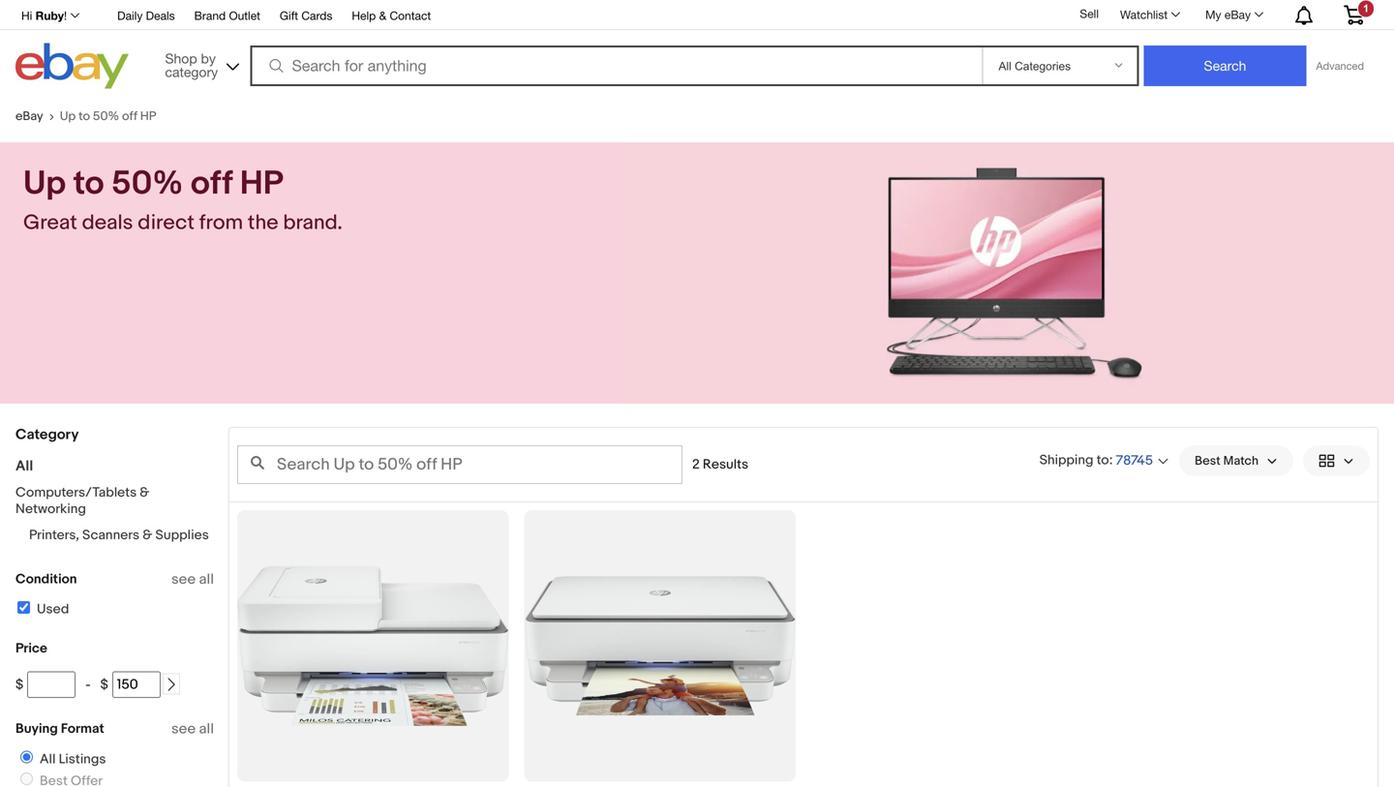 Task type: vqa. For each thing, say whether or not it's contained in the screenshot.
full
no



Task type: locate. For each thing, give the bounding box(es) containing it.
price
[[15, 641, 47, 657]]

2
[[693, 457, 700, 473]]

1 vertical spatial 50%
[[112, 164, 183, 204]]

great
[[23, 210, 77, 235]]

my
[[1206, 8, 1222, 21]]

see down supplies
[[171, 571, 196, 588]]

daily
[[117, 9, 143, 22]]

sell
[[1080, 7, 1099, 20]]

all computers/tablets & networking printers, scanners & supplies
[[15, 458, 209, 544]]

see
[[171, 571, 196, 588], [171, 721, 196, 738]]

to inside up to 50% off hp great deals direct from the brand.
[[73, 164, 104, 204]]

see all down submit price range icon
[[171, 721, 214, 738]]

to right ebay link
[[79, 109, 90, 124]]

1 see all button from the top
[[171, 571, 214, 588]]

outlet
[[229, 9, 260, 22]]

all down category
[[15, 458, 33, 475]]

50% inside up to 50% off hp great deals direct from the brand.
[[112, 164, 183, 204]]

contact
[[390, 9, 431, 22]]

see all button
[[171, 571, 214, 588], [171, 721, 214, 738]]

0 horizontal spatial off
[[122, 109, 137, 124]]

Best Offer radio
[[20, 773, 33, 786]]

1 all from the top
[[199, 571, 214, 588]]

0 horizontal spatial hp
[[140, 109, 156, 124]]

1 see from the top
[[171, 571, 196, 588]]

50% up 'direct' on the top left
[[112, 164, 183, 204]]

&
[[379, 9, 387, 22], [140, 485, 150, 501], [143, 527, 152, 544]]

off
[[122, 109, 137, 124], [191, 164, 233, 204]]

2 see from the top
[[171, 721, 196, 738]]

daily deals
[[117, 9, 175, 22]]

1 horizontal spatial $
[[100, 677, 108, 694]]

all right all listings option
[[40, 752, 56, 768]]

up for up to 50% off hp great deals direct from the brand.
[[23, 164, 66, 204]]

1 vertical spatial hp
[[240, 164, 283, 204]]

0 vertical spatial hp
[[140, 109, 156, 124]]

ebay link
[[15, 109, 60, 124]]

$
[[15, 677, 23, 694], [100, 677, 108, 694]]

all for buying format
[[199, 721, 214, 738]]

used link
[[15, 602, 69, 618]]

see all button for condition
[[171, 571, 214, 588]]

1 vertical spatial all
[[199, 721, 214, 738]]

help
[[352, 9, 376, 22]]

1
[[1364, 2, 1370, 14]]

0 vertical spatial all
[[15, 458, 33, 475]]

direct
[[138, 210, 195, 235]]

all inside all computers/tablets & networking printers, scanners & supplies
[[15, 458, 33, 475]]

1 vertical spatial see all
[[171, 721, 214, 738]]

ebay right 'my'
[[1225, 8, 1251, 21]]

0 vertical spatial up
[[60, 109, 76, 124]]

submit price range image
[[164, 678, 178, 692]]

all inside all listings link
[[40, 752, 56, 768]]

0 vertical spatial see all
[[171, 571, 214, 588]]

2 see all button from the top
[[171, 721, 214, 738]]

up inside up to 50% off hp great deals direct from the brand.
[[23, 164, 66, 204]]

0 horizontal spatial all
[[15, 458, 33, 475]]

0 horizontal spatial $
[[15, 677, 23, 694]]

ruby
[[36, 9, 64, 22]]

to up deals
[[73, 164, 104, 204]]

:
[[1110, 452, 1113, 469]]

computers/tablets & networking link
[[15, 485, 150, 518]]

ebay
[[1225, 8, 1251, 21], [15, 109, 43, 124]]

1 vertical spatial see
[[171, 721, 196, 738]]

up
[[60, 109, 76, 124], [23, 164, 66, 204]]

& right the help
[[379, 9, 387, 22]]

off for up to 50% off hp great deals direct from the brand.
[[191, 164, 233, 204]]

$ right "-"
[[100, 677, 108, 694]]

used
[[37, 602, 69, 618]]

gift cards
[[280, 9, 333, 22]]

to left 78745
[[1097, 452, 1110, 469]]

up to 50% off hp
[[60, 109, 156, 124]]

$ left minimum value 'text field'
[[15, 677, 23, 694]]

hp inside up to 50% off hp great deals direct from the brand.
[[240, 164, 283, 204]]

brand outlet link
[[194, 6, 260, 27]]

see for buying format
[[171, 721, 196, 738]]

see all down supplies
[[171, 571, 214, 588]]

78745
[[1117, 453, 1154, 469]]

Used checkbox
[[17, 602, 30, 614]]

all
[[199, 571, 214, 588], [199, 721, 214, 738]]

buying
[[15, 721, 58, 738]]

$ for "maximum value" text box
[[100, 677, 108, 694]]

1 vertical spatial ebay
[[15, 109, 43, 124]]

see all for buying format
[[171, 721, 214, 738]]

from
[[199, 210, 243, 235]]

1 horizontal spatial ebay
[[1225, 8, 1251, 21]]

0 vertical spatial all
[[199, 571, 214, 588]]

printers,
[[29, 527, 79, 544]]

hp
[[140, 109, 156, 124], [240, 164, 283, 204]]

2 vertical spatial to
[[1097, 452, 1110, 469]]

!
[[64, 9, 67, 22]]

1 horizontal spatial hp
[[240, 164, 283, 204]]

up for up to 50% off hp
[[60, 109, 76, 124]]

& inside 'account' navigation
[[379, 9, 387, 22]]

ebay left up to 50% off hp
[[15, 109, 43, 124]]

to inside the shipping to : 78745
[[1097, 452, 1110, 469]]

to for up to 50% off hp great deals direct from the brand.
[[73, 164, 104, 204]]

advanced link
[[1307, 46, 1374, 85]]

1 vertical spatial all
[[40, 752, 56, 768]]

deals
[[146, 9, 175, 22]]

all for all computers/tablets & networking printers, scanners & supplies
[[15, 458, 33, 475]]

0 vertical spatial off
[[122, 109, 137, 124]]

ebay inside up to 50% off hp "main content"
[[15, 109, 43, 124]]

50% for up to 50% off hp great deals direct from the brand.
[[112, 164, 183, 204]]

0 vertical spatial see all button
[[171, 571, 214, 588]]

1 vertical spatial off
[[191, 164, 233, 204]]

0 vertical spatial 50%
[[93, 109, 119, 124]]

daily deals link
[[117, 6, 175, 27]]

2 all from the top
[[199, 721, 214, 738]]

-
[[85, 677, 91, 694]]

0 vertical spatial ebay
[[1225, 8, 1251, 21]]

see all
[[171, 571, 214, 588], [171, 721, 214, 738]]

1 horizontal spatial all
[[40, 752, 56, 768]]

to
[[79, 109, 90, 124], [73, 164, 104, 204], [1097, 452, 1110, 469]]

1 vertical spatial see all button
[[171, 721, 214, 738]]

1 vertical spatial up
[[23, 164, 66, 204]]

& left supplies
[[143, 527, 152, 544]]

printers, scanners & supplies link
[[29, 527, 209, 544]]

2 vertical spatial &
[[143, 527, 152, 544]]

see all button down supplies
[[171, 571, 214, 588]]

all
[[15, 458, 33, 475], [40, 752, 56, 768]]

1 $ from the left
[[15, 677, 23, 694]]

off inside up to 50% off hp great deals direct from the brand.
[[191, 164, 233, 204]]

best
[[1195, 454, 1221, 469]]

50%
[[93, 109, 119, 124], [112, 164, 183, 204]]

0 horizontal spatial ebay
[[15, 109, 43, 124]]

hp for up to 50% off hp great deals direct from the brand.
[[240, 164, 283, 204]]

see down submit price range icon
[[171, 721, 196, 738]]

see all for condition
[[171, 571, 214, 588]]

$ for minimum value 'text field'
[[15, 677, 23, 694]]

0 vertical spatial to
[[79, 109, 90, 124]]

0 vertical spatial see
[[171, 571, 196, 588]]

Search for anything text field
[[253, 47, 979, 84]]

2 see all from the top
[[171, 721, 214, 738]]

1 horizontal spatial off
[[191, 164, 233, 204]]

computers/tablets
[[15, 485, 137, 501]]

Enter your search keyword text field
[[237, 446, 683, 484]]

watchlist link
[[1110, 3, 1190, 26]]

the
[[248, 210, 279, 235]]

50% right ebay link
[[93, 109, 119, 124]]

gift cards link
[[280, 6, 333, 27]]

& up 'printers, scanners & supplies' link
[[140, 485, 150, 501]]

0 vertical spatial &
[[379, 9, 387, 22]]

see all button down submit price range icon
[[171, 721, 214, 738]]

shop by category button
[[156, 43, 244, 85]]

brand.
[[283, 210, 343, 235]]

scanners
[[82, 527, 140, 544]]

1 vertical spatial to
[[73, 164, 104, 204]]

1 see all from the top
[[171, 571, 214, 588]]

gift
[[280, 9, 298, 22]]

watchlist
[[1121, 8, 1168, 21]]

None submit
[[1144, 46, 1307, 86]]

2 $ from the left
[[100, 677, 108, 694]]

2 results
[[693, 457, 749, 473]]



Task type: describe. For each thing, give the bounding box(es) containing it.
format
[[61, 721, 104, 738]]

up to 50% off hp main content
[[0, 94, 1395, 787]]

results
[[703, 457, 749, 473]]

brand
[[194, 9, 226, 22]]

Maximum Value text field
[[112, 672, 161, 698]]

hp envy 6055e all-in-one inkjet printer, color mobile print, copy, scan up to image
[[525, 544, 796, 748]]

match
[[1224, 454, 1259, 469]]

category
[[165, 64, 218, 80]]

listings
[[59, 752, 106, 768]]

all for all listings
[[40, 752, 56, 768]]

see all button for buying format
[[171, 721, 214, 738]]

hp envy 6455e all-in-one inkjet printer, color mobile print, copy, scan, send image
[[237, 544, 509, 748]]

shipping
[[1040, 452, 1094, 469]]

cards
[[302, 9, 333, 22]]

best match
[[1195, 454, 1259, 469]]

account navigation
[[11, 0, 1379, 30]]

hi
[[21, 9, 32, 22]]

hi ruby !
[[21, 9, 67, 22]]

advanced
[[1317, 60, 1365, 72]]

Minimum Value text field
[[27, 672, 76, 698]]

deals
[[82, 210, 133, 235]]

my ebay link
[[1195, 3, 1273, 26]]

my ebay
[[1206, 8, 1251, 21]]

supplies
[[155, 527, 209, 544]]

ebay inside 'account' navigation
[[1225, 8, 1251, 21]]

to for up to 50% off hp
[[79, 109, 90, 124]]

All Listings radio
[[20, 751, 33, 764]]

1 link
[[1333, 0, 1376, 28]]

all listings
[[40, 752, 106, 768]]

to for shipping to : 78745
[[1097, 452, 1110, 469]]

help & contact
[[352, 9, 431, 22]]

condition
[[15, 571, 77, 588]]

view: gallery view image
[[1319, 451, 1355, 471]]

shipping to : 78745
[[1040, 452, 1154, 469]]

sell link
[[1072, 7, 1108, 20]]

hp for up to 50% off hp
[[140, 109, 156, 124]]

none submit inside shop by category banner
[[1144, 46, 1307, 86]]

1 vertical spatial &
[[140, 485, 150, 501]]

off for up to 50% off hp
[[122, 109, 137, 124]]

by
[[201, 50, 216, 66]]

category
[[15, 426, 79, 444]]

shop
[[165, 50, 197, 66]]

see for condition
[[171, 571, 196, 588]]

brand outlet
[[194, 9, 260, 22]]

up to 50% off hp great deals direct from the brand.
[[23, 164, 343, 235]]

all listings link
[[13, 751, 110, 768]]

best match button
[[1180, 446, 1294, 477]]

buying format
[[15, 721, 104, 738]]

help & contact link
[[352, 6, 431, 27]]

shop by category banner
[[11, 0, 1379, 94]]

shop by category
[[165, 50, 218, 80]]

50% for up to 50% off hp
[[93, 109, 119, 124]]

all for condition
[[199, 571, 214, 588]]

networking
[[15, 501, 86, 518]]



